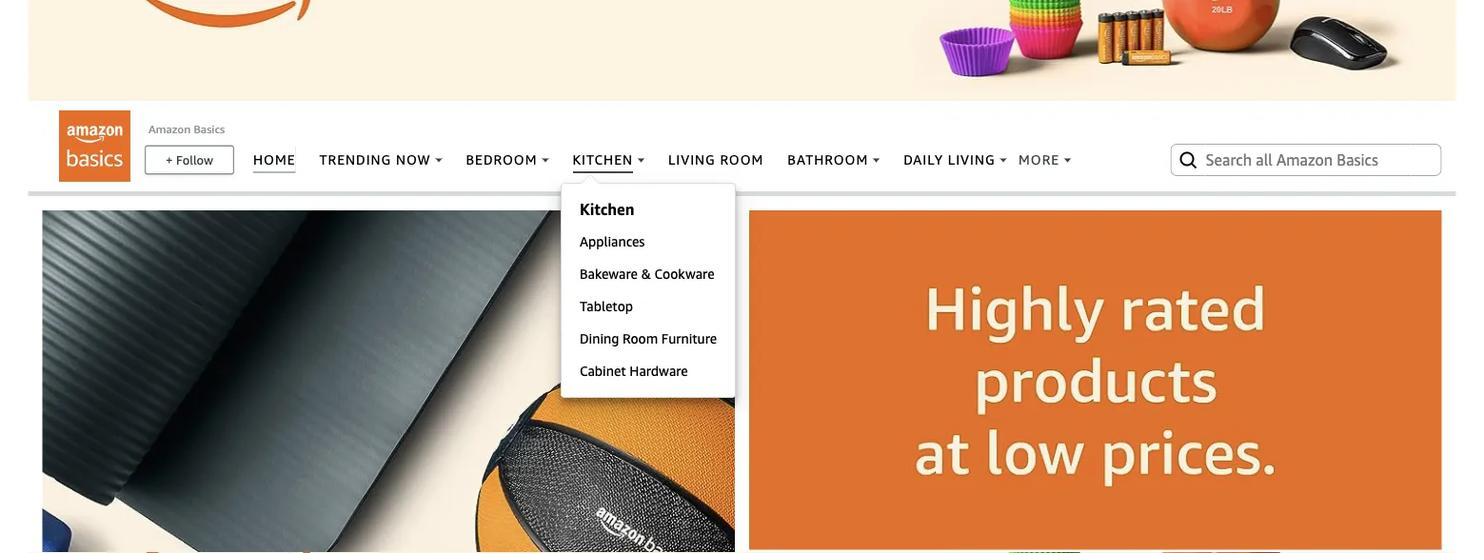 Task type: locate. For each thing, give the bounding box(es) containing it.
basics
[[194, 122, 225, 135]]

+ follow
[[166, 152, 213, 167]]

Search all Amazon Basics search field
[[1206, 144, 1411, 176]]



Task type: vqa. For each thing, say whether or not it's contained in the screenshot.
Address text box
no



Task type: describe. For each thing, give the bounding box(es) containing it.
amazon basics logo image
[[59, 110, 130, 182]]

amazon basics link
[[149, 122, 225, 135]]

+
[[166, 152, 173, 167]]

follow
[[176, 152, 213, 167]]

search image
[[1177, 148, 1200, 171]]

+ follow button
[[146, 146, 233, 173]]

amazon basics
[[149, 122, 225, 135]]

amazon
[[149, 122, 191, 135]]



